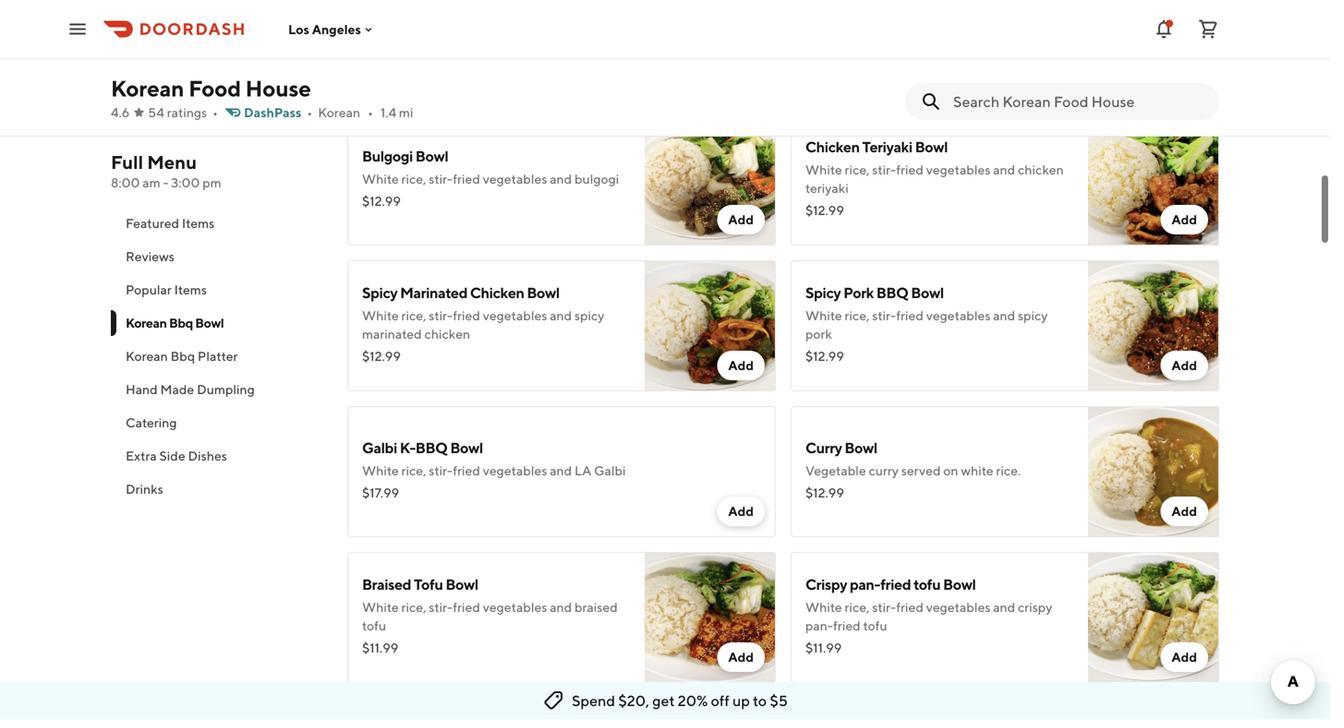Task type: describe. For each thing, give the bounding box(es) containing it.
4.6
[[111, 105, 130, 120]]

1 horizontal spatial tofu
[[864, 619, 888, 634]]

bowl inside crispy pan-fried tofu bowl white rice, stir-fried vegetables and crispy pan-fried tofu $11.99
[[943, 576, 976, 594]]

-
[[163, 175, 169, 190]]

dashpass •
[[244, 105, 313, 120]]

catering
[[126, 415, 177, 431]]

spicy marinated chicken bowl image
[[645, 261, 776, 392]]

white inside crispy pan-fried tofu bowl white rice, stir-fried vegetables and crispy pan-fried tofu $11.99
[[806, 600, 842, 615]]

off
[[711, 693, 730, 710]]

teriyaki
[[806, 181, 849, 196]]

add for chicken teriyaki bowl
[[1172, 212, 1198, 227]]

spicy pork bbq bowl image
[[1089, 261, 1220, 392]]

tofu
[[414, 576, 443, 594]]

rice, inside galbi k-bbq bowl white rice, stir-fried vegetables and la galbi $17.99 add
[[402, 463, 426, 479]]

spicy for spicy marinated chicken bowl
[[575, 308, 605, 323]]

am
[[143, 175, 160, 190]]

fried inside chicken teriyaki bowl white rice, stir-fried vegetables and chicken teriyaki $12.99
[[897, 162, 924, 177]]

reviews
[[126, 249, 175, 264]]

add button for crispy pan-fried tofu bowl
[[1161, 643, 1209, 673]]

featured items button
[[111, 207, 325, 240]]

full
[[111, 152, 143, 173]]

white inside galbi k-bbq bowl white rice, stir-fried vegetables and la galbi $17.99 add
[[362, 463, 399, 479]]

white inside spicy marinated chicken bowl white rice, stir-fried vegetables and spicy marinated chicken $12.99
[[362, 308, 399, 323]]

bulgogi
[[575, 171, 619, 187]]

bbq for platter
[[171, 349, 195, 364]]

menu
[[147, 152, 197, 173]]

fried inside spicy marinated chicken bowl white rice, stir-fried vegetables and spicy marinated chicken $12.99
[[453, 308, 480, 323]]

to
[[753, 693, 767, 710]]

54 ratings •
[[148, 105, 218, 120]]

extra side dishes button
[[111, 440, 325, 473]]

white
[[961, 463, 994, 479]]

braised
[[575, 600, 618, 615]]

curry bowl vegetable curry served on white rice. $12.99
[[806, 439, 1021, 501]]

2 horizontal spatial tofu
[[914, 576, 941, 594]]

spend
[[572, 693, 616, 710]]

$12.99 inside spicy pork bbq bowl white rice, stir-fried vegetables and spicy pork $12.99
[[806, 349, 844, 364]]

bowl inside braised tofu bowl white rice, stir-fried vegetables and braised tofu $11.99
[[446, 576, 478, 594]]

dashpass
[[244, 105, 302, 120]]

vegetables inside 'bulgogi bowl white rice, stir-fried vegetables and bulgogi $12.99'
[[483, 171, 547, 187]]

crispy
[[806, 576, 847, 594]]

popular
[[126, 282, 172, 298]]

catering button
[[111, 407, 325, 440]]

crispy
[[1018, 600, 1053, 615]]

full menu 8:00 am - 3:00 pm
[[111, 152, 221, 190]]

add for braised tofu bowl
[[729, 650, 754, 665]]

k-
[[400, 439, 416, 457]]

hand made dumpling
[[126, 382, 255, 397]]

$12.99 inside spicy marinated chicken bowl white rice, stir-fried vegetables and spicy marinated chicken $12.99
[[362, 349, 401, 364]]

add button for spicy marinated chicken bowl
[[717, 351, 765, 381]]

$20,
[[618, 693, 650, 710]]

vegetables inside galbi k-bbq bowl white rice, stir-fried vegetables and la galbi $17.99 add
[[483, 463, 547, 479]]

hand made dumpling button
[[111, 373, 325, 407]]

curry
[[869, 463, 899, 479]]

bowl inside curry bowl vegetable curry served on white rice. $12.99
[[845, 439, 878, 457]]

los angeles button
[[288, 21, 376, 37]]

la
[[575, 463, 592, 479]]

bulgogi bowl white rice, stir-fried vegetables and bulgogi $12.99
[[362, 147, 619, 209]]

platter
[[198, 349, 238, 364]]

drinks button
[[111, 473, 325, 506]]

and inside spicy marinated chicken bowl white rice, stir-fried vegetables and spicy marinated chicken $12.99
[[550, 308, 572, 323]]

$12.99 inside 'bulgogi bowl white rice, stir-fried vegetables and bulgogi $12.99'
[[362, 194, 401, 209]]

white inside spicy pork bbq bowl white rice, stir-fried vegetables and spicy pork $12.99
[[806, 308, 842, 323]]

pm
[[203, 175, 221, 190]]

rice, inside spicy marinated chicken bowl white rice, stir-fried vegetables and spicy marinated chicken $12.99
[[402, 308, 426, 323]]

fried inside braised tofu bowl white rice, stir-fried vegetables and braised tofu $11.99
[[453, 600, 480, 615]]

pork
[[806, 327, 832, 342]]

spend $20, get 20% off up to $5
[[572, 693, 788, 710]]

marinated
[[400, 284, 468, 302]]

get
[[653, 693, 675, 710]]

spicy pork bbq bowl white rice, stir-fried vegetables and spicy pork $12.99
[[806, 284, 1048, 364]]

stir- inside spicy marinated chicken bowl white rice, stir-fried vegetables and spicy marinated chicken $12.99
[[429, 308, 453, 323]]

teriyaki
[[863, 138, 913, 156]]

white inside braised tofu bowl white rice, stir-fried vegetables and braised tofu $11.99
[[362, 600, 399, 615]]

chicken inside chicken teriyaki bowl white rice, stir-fried vegetables and chicken teriyaki $12.99
[[1018, 162, 1064, 177]]

add for crispy pan-fried tofu bowl
[[1172, 650, 1198, 665]]

fried inside 'bulgogi bowl white rice, stir-fried vegetables and bulgogi $12.99'
[[453, 171, 480, 187]]

and inside chicken teriyaki bowl white rice, stir-fried vegetables and chicken teriyaki $12.99
[[994, 162, 1016, 177]]

open menu image
[[67, 18, 89, 40]]

$5
[[770, 693, 788, 710]]

1 horizontal spatial galbi
[[594, 463, 626, 479]]

add button for braised tofu bowl
[[717, 643, 765, 673]]

mi
[[399, 105, 413, 120]]

angeles
[[312, 21, 361, 37]]

dishes
[[188, 449, 227, 464]]

items for featured items
[[182, 216, 215, 231]]

korean for korean • 1.4 mi
[[318, 105, 360, 120]]

add button for bulgogi bowl
[[717, 205, 765, 235]]

crispy pan-fried tofu bowl white rice, stir-fried vegetables and crispy pan-fried tofu $11.99
[[806, 576, 1053, 656]]

add button for spicy pork bbq bowl
[[1161, 351, 1209, 381]]



Task type: locate. For each thing, give the bounding box(es) containing it.
0 horizontal spatial galbi
[[362, 439, 397, 457]]

add
[[1172, 1, 1198, 17], [729, 212, 754, 227], [1172, 212, 1198, 227], [729, 358, 754, 373], [1172, 358, 1198, 373], [729, 504, 754, 519], [1172, 504, 1198, 519], [729, 650, 754, 665], [1172, 650, 1198, 665]]

korean for korean bbq bowl
[[126, 316, 167, 331]]

1 vertical spatial chicken teriyaki bowl image
[[1089, 115, 1220, 246]]

rice.
[[996, 463, 1021, 479]]

bbq inside button
[[171, 349, 195, 364]]

bulgogi bowl image
[[645, 115, 776, 246]]

spicy
[[575, 308, 605, 323], [1018, 308, 1048, 323]]

0 vertical spatial chicken
[[1018, 162, 1064, 177]]

• down "food"
[[213, 105, 218, 120]]

stir-
[[872, 162, 897, 177], [429, 171, 453, 187], [429, 308, 453, 323], [872, 308, 897, 323], [429, 463, 453, 479], [429, 600, 453, 615], [872, 600, 897, 615]]

add for spicy pork bbq bowl
[[1172, 358, 1198, 373]]

food
[[189, 75, 241, 102]]

and inside 'bulgogi bowl white rice, stir-fried vegetables and bulgogi $12.99'
[[550, 171, 572, 187]]

curry
[[806, 439, 842, 457]]

1 $11.99 from the left
[[362, 641, 399, 656]]

2 chicken teriyaki bowl image from the top
[[1089, 115, 1220, 246]]

vegetables
[[927, 162, 991, 177], [483, 171, 547, 187], [483, 308, 547, 323], [927, 308, 991, 323], [483, 463, 547, 479], [483, 600, 547, 615], [927, 600, 991, 615]]

made
[[160, 382, 194, 397]]

galbi left k-
[[362, 439, 397, 457]]

1 vertical spatial bbq
[[416, 439, 448, 457]]

0 horizontal spatial bbq
[[416, 439, 448, 457]]

1 horizontal spatial bbq
[[877, 284, 909, 302]]

los angeles
[[288, 21, 361, 37]]

$11.99 inside braised tofu bowl white rice, stir-fried vegetables and braised tofu $11.99
[[362, 641, 399, 656]]

add button
[[1161, 0, 1209, 24], [717, 205, 765, 235], [1161, 205, 1209, 235], [717, 351, 765, 381], [1161, 351, 1209, 381], [717, 497, 765, 527], [1161, 497, 1209, 527], [717, 643, 765, 673], [1161, 643, 1209, 673]]

0 horizontal spatial spicy
[[362, 284, 398, 302]]

1.4
[[381, 105, 397, 120]]

on
[[944, 463, 959, 479]]

0 vertical spatial pan-
[[850, 576, 881, 594]]

rice, inside braised tofu bowl white rice, stir-fried vegetables and braised tofu $11.99
[[402, 600, 426, 615]]

spicy
[[362, 284, 398, 302], [806, 284, 841, 302]]

spicy for spicy marinated chicken bowl
[[362, 284, 398, 302]]

galbi k-bbq bowl white rice, stir-fried vegetables and la galbi $17.99 add
[[362, 439, 754, 519]]

korean for korean food house
[[111, 75, 184, 102]]

rice, inside chicken teriyaki bowl white rice, stir-fried vegetables and chicken teriyaki $12.99
[[845, 162, 870, 177]]

$11.99 inside crispy pan-fried tofu bowl white rice, stir-fried vegetables and crispy pan-fried tofu $11.99
[[806, 641, 842, 656]]

chicken inside spicy marinated chicken bowl white rice, stir-fried vegetables and spicy marinated chicken $12.99
[[470, 284, 524, 302]]

spicy inside spicy pork bbq bowl white rice, stir-fried vegetables and spicy pork $12.99
[[806, 284, 841, 302]]

$12.99 down teriyaki at the top
[[806, 203, 844, 218]]

korean
[[111, 75, 184, 102], [318, 105, 360, 120], [126, 316, 167, 331], [126, 349, 168, 364]]

korean food house
[[111, 75, 311, 102]]

spicy marinated chicken bowl white rice, stir-fried vegetables and spicy marinated chicken $12.99
[[362, 284, 605, 364]]

0 horizontal spatial spicy
[[575, 308, 605, 323]]

rice, up teriyaki at the top
[[845, 162, 870, 177]]

add for curry bowl
[[1172, 504, 1198, 519]]

1 horizontal spatial $11.99
[[806, 641, 842, 656]]

spicy inside spicy pork bbq bowl white rice, stir-fried vegetables and spicy pork $12.99
[[1018, 308, 1048, 323]]

$11.99 down crispy at right
[[806, 641, 842, 656]]

2 $11.99 from the left
[[806, 641, 842, 656]]

spicy for spicy pork bbq bowl
[[806, 284, 841, 302]]

2 • from the left
[[307, 105, 313, 120]]

chicken
[[806, 138, 860, 156], [470, 284, 524, 302]]

rice, down k-
[[402, 463, 426, 479]]

white up teriyaki at the top
[[806, 162, 842, 177]]

0 horizontal spatial pan-
[[806, 619, 834, 634]]

vegetable
[[806, 463, 866, 479]]

bbq
[[169, 316, 193, 331], [171, 349, 195, 364]]

bbq for pork
[[877, 284, 909, 302]]

chicken inside chicken teriyaki bowl white rice, stir-fried vegetables and chicken teriyaki $12.99
[[806, 138, 860, 156]]

bbq inside galbi k-bbq bowl white rice, stir-fried vegetables and la galbi $17.99 add
[[416, 439, 448, 457]]

rice, down pork
[[845, 308, 870, 323]]

korean • 1.4 mi
[[318, 105, 413, 120]]

bbq inside spicy pork bbq bowl white rice, stir-fried vegetables and spicy pork $12.99
[[877, 284, 909, 302]]

white up the marinated
[[362, 308, 399, 323]]

korean bbq platter button
[[111, 340, 325, 373]]

white up pork
[[806, 308, 842, 323]]

3:00
[[171, 175, 200, 190]]

bowl inside spicy marinated chicken bowl white rice, stir-fried vegetables and spicy marinated chicken $12.99
[[527, 284, 560, 302]]

0 horizontal spatial •
[[213, 105, 218, 120]]

chicken teriyaki bowl white rice, stir-fried vegetables and chicken teriyaki $12.99
[[806, 138, 1064, 218]]

1 vertical spatial pan-
[[806, 619, 834, 634]]

chicken up teriyaki at the top
[[806, 138, 860, 156]]

bbq up korean bbq platter
[[169, 316, 193, 331]]

stir- inside crispy pan-fried tofu bowl white rice, stir-fried vegetables and crispy pan-fried tofu $11.99
[[872, 600, 897, 615]]

1 vertical spatial chicken
[[425, 327, 471, 342]]

add inside galbi k-bbq bowl white rice, stir-fried vegetables and la galbi $17.99 add
[[729, 504, 754, 519]]

extra side dishes
[[126, 449, 227, 464]]

rice, down crispy at right
[[845, 600, 870, 615]]

korean bbq bowl
[[126, 316, 224, 331]]

and
[[994, 162, 1016, 177], [550, 171, 572, 187], [550, 308, 572, 323], [994, 308, 1016, 323], [550, 463, 572, 479], [550, 600, 572, 615], [994, 600, 1016, 615]]

bbq up made
[[171, 349, 195, 364]]

japchae bowl image
[[645, 699, 776, 720]]

and inside braised tofu bowl white rice, stir-fried vegetables and braised tofu $11.99
[[550, 600, 572, 615]]

2 horizontal spatial •
[[368, 105, 373, 120]]

20%
[[678, 693, 708, 710]]

0 vertical spatial bbq
[[169, 316, 193, 331]]

korean for korean bbq platter
[[126, 349, 168, 364]]

1 horizontal spatial chicken
[[1018, 162, 1064, 177]]

chicken down item search "search field"
[[1018, 162, 1064, 177]]

1 vertical spatial galbi
[[594, 463, 626, 479]]

1 vertical spatial chicken
[[470, 284, 524, 302]]

galbi
[[362, 439, 397, 457], [594, 463, 626, 479]]

white inside chicken teriyaki bowl white rice, stir-fried vegetables and chicken teriyaki $12.99
[[806, 162, 842, 177]]

0 horizontal spatial tofu
[[362, 619, 386, 634]]

$12.99 inside curry bowl vegetable curry served on white rice. $12.99
[[806, 486, 844, 501]]

0 vertical spatial bbq
[[877, 284, 909, 302]]

white up the $17.99
[[362, 463, 399, 479]]

0 vertical spatial galbi
[[362, 439, 397, 457]]

$12.99
[[362, 194, 401, 209], [806, 203, 844, 218], [362, 349, 401, 364], [806, 349, 844, 364], [806, 486, 844, 501]]

white inside 'bulgogi bowl white rice, stir-fried vegetables and bulgogi $12.99'
[[362, 171, 399, 187]]

• for korean • 1.4 mi
[[368, 105, 373, 120]]

add button for curry bowl
[[1161, 497, 1209, 527]]

•
[[213, 105, 218, 120], [307, 105, 313, 120], [368, 105, 373, 120]]

galbi right la
[[594, 463, 626, 479]]

dumpling
[[197, 382, 255, 397]]

$12.99 inside chicken teriyaki bowl white rice, stir-fried vegetables and chicken teriyaki $12.99
[[806, 203, 844, 218]]

• for dashpass •
[[307, 105, 313, 120]]

stir- inside galbi k-bbq bowl white rice, stir-fried vegetables and la galbi $17.99 add
[[429, 463, 453, 479]]

1 spicy from the left
[[575, 308, 605, 323]]

white
[[806, 162, 842, 177], [362, 171, 399, 187], [362, 308, 399, 323], [806, 308, 842, 323], [362, 463, 399, 479], [362, 600, 399, 615], [806, 600, 842, 615]]

crispy pan-fried tofu bowl image
[[1089, 553, 1220, 684]]

vegetables inside braised tofu bowl white rice, stir-fried vegetables and braised tofu $11.99
[[483, 600, 547, 615]]

chicken inside spicy marinated chicken bowl white rice, stir-fried vegetables and spicy marinated chicken $12.99
[[425, 327, 471, 342]]

1 horizontal spatial chicken
[[806, 138, 860, 156]]

tofu inside braised tofu bowl white rice, stir-fried vegetables and braised tofu $11.99
[[362, 619, 386, 634]]

rice, down tofu
[[402, 600, 426, 615]]

korean down popular
[[126, 316, 167, 331]]

items up reviews button
[[182, 216, 215, 231]]

stir- inside 'bulgogi bowl white rice, stir-fried vegetables and bulgogi $12.99'
[[429, 171, 453, 187]]

side
[[159, 449, 185, 464]]

pork
[[844, 284, 874, 302]]

1 horizontal spatial •
[[307, 105, 313, 120]]

fried inside spicy pork bbq bowl white rice, stir-fried vegetables and spicy pork $12.99
[[897, 308, 924, 323]]

marinated
[[362, 327, 422, 342]]

spicy inside spicy marinated chicken bowl white rice, stir-fried vegetables and spicy marinated chicken $12.99
[[362, 284, 398, 302]]

Item Search search field
[[954, 91, 1205, 112]]

$12.99 down pork
[[806, 349, 844, 364]]

popular items
[[126, 282, 207, 298]]

chicken teriyaki bowl image
[[1089, 0, 1220, 35], [1089, 115, 1220, 246]]

• left 1.4
[[368, 105, 373, 120]]

0 items, open order cart image
[[1198, 18, 1220, 40]]

add for spicy marinated chicken bowl
[[729, 358, 754, 373]]

rice, inside spicy pork bbq bowl white rice, stir-fried vegetables and spicy pork $12.99
[[845, 308, 870, 323]]

add for bulgogi bowl
[[729, 212, 754, 227]]

0 vertical spatial items
[[182, 216, 215, 231]]

3 • from the left
[[368, 105, 373, 120]]

0 horizontal spatial $11.99
[[362, 641, 399, 656]]

$11.99 down braised
[[362, 641, 399, 656]]

bulgogi
[[362, 147, 413, 165]]

0 vertical spatial chicken
[[806, 138, 860, 156]]

rice, down "bulgogi"
[[402, 171, 426, 187]]

0 horizontal spatial chicken
[[425, 327, 471, 342]]

1 horizontal spatial pan-
[[850, 576, 881, 594]]

8:00
[[111, 175, 140, 190]]

pan- right crispy at right
[[850, 576, 881, 594]]

rice, inside 'bulgogi bowl white rice, stir-fried vegetables and bulgogi $12.99'
[[402, 171, 426, 187]]

0 vertical spatial chicken teriyaki bowl image
[[1089, 0, 1220, 35]]

and inside crispy pan-fried tofu bowl white rice, stir-fried vegetables and crispy pan-fried tofu $11.99
[[994, 600, 1016, 615]]

rice,
[[845, 162, 870, 177], [402, 171, 426, 187], [402, 308, 426, 323], [845, 308, 870, 323], [402, 463, 426, 479], [402, 600, 426, 615], [845, 600, 870, 615]]

korean up 54
[[111, 75, 184, 102]]

korean bbq platter
[[126, 349, 238, 364]]

chicken down "marinated"
[[425, 327, 471, 342]]

spicy left pork
[[806, 284, 841, 302]]

reviews button
[[111, 240, 325, 274]]

1 • from the left
[[213, 105, 218, 120]]

los
[[288, 21, 309, 37]]

popular items button
[[111, 274, 325, 307]]

white down braised
[[362, 600, 399, 615]]

pan- down crispy at right
[[806, 619, 834, 634]]

spicy up the marinated
[[362, 284, 398, 302]]

white down "bulgogi"
[[362, 171, 399, 187]]

vegetables inside spicy pork bbq bowl white rice, stir-fried vegetables and spicy pork $12.99
[[927, 308, 991, 323]]

spicy inside spicy marinated chicken bowl white rice, stir-fried vegetables and spicy marinated chicken $12.99
[[575, 308, 605, 323]]

notification bell image
[[1153, 18, 1175, 40]]

items for popular items
[[174, 282, 207, 298]]

stir- inside chicken teriyaki bowl white rice, stir-fried vegetables and chicken teriyaki $12.99
[[872, 162, 897, 177]]

braised
[[362, 576, 411, 594]]

vegetables inside chicken teriyaki bowl white rice, stir-fried vegetables and chicken teriyaki $12.99
[[927, 162, 991, 177]]

korean inside button
[[126, 349, 168, 364]]

add button for chicken teriyaki bowl
[[1161, 205, 1209, 235]]

and inside galbi k-bbq bowl white rice, stir-fried vegetables and la galbi $17.99 add
[[550, 463, 572, 479]]

house
[[245, 75, 311, 102]]

vegetables inside crispy pan-fried tofu bowl white rice, stir-fried vegetables and crispy pan-fried tofu $11.99
[[927, 600, 991, 615]]

and inside spicy pork bbq bowl white rice, stir-fried vegetables and spicy pork $12.99
[[994, 308, 1016, 323]]

1 spicy from the left
[[362, 284, 398, 302]]

bbq
[[877, 284, 909, 302], [416, 439, 448, 457]]

2 spicy from the left
[[806, 284, 841, 302]]

$12.99 down the marinated
[[362, 349, 401, 364]]

• right dashpass
[[307, 105, 313, 120]]

rice, up the marinated
[[402, 308, 426, 323]]

bbq for bowl
[[169, 316, 193, 331]]

1 vertical spatial items
[[174, 282, 207, 298]]

bowl
[[915, 138, 948, 156], [416, 147, 448, 165], [527, 284, 560, 302], [911, 284, 944, 302], [195, 316, 224, 331], [450, 439, 483, 457], [845, 439, 878, 457], [446, 576, 478, 594], [943, 576, 976, 594]]

spicy for spicy pork bbq bowl
[[1018, 308, 1048, 323]]

bowl inside chicken teriyaki bowl white rice, stir-fried vegetables and chicken teriyaki $12.99
[[915, 138, 948, 156]]

bowl inside 'bulgogi bowl white rice, stir-fried vegetables and bulgogi $12.99'
[[416, 147, 448, 165]]

chicken right "marinated"
[[470, 284, 524, 302]]

featured items
[[126, 216, 215, 231]]

white down crispy at right
[[806, 600, 842, 615]]

featured
[[126, 216, 179, 231]]

braised tofu bowl image
[[645, 553, 776, 684]]

0 horizontal spatial chicken
[[470, 284, 524, 302]]

bbq for k-
[[416, 439, 448, 457]]

1 chicken teriyaki bowl image from the top
[[1089, 0, 1220, 35]]

$12.99 down "bulgogi"
[[362, 194, 401, 209]]

1 vertical spatial bbq
[[171, 349, 195, 364]]

braised tofu bowl white rice, stir-fried vegetables and braised tofu $11.99
[[362, 576, 618, 656]]

bowl inside spicy pork bbq bowl white rice, stir-fried vegetables and spicy pork $12.99
[[911, 284, 944, 302]]

$12.99 down vegetable
[[806, 486, 844, 501]]

rice, inside crispy pan-fried tofu bowl white rice, stir-fried vegetables and crispy pan-fried tofu $11.99
[[845, 600, 870, 615]]

bowl inside galbi k-bbq bowl white rice, stir-fried vegetables and la galbi $17.99 add
[[450, 439, 483, 457]]

drinks
[[126, 482, 163, 497]]

ratings
[[167, 105, 207, 120]]

vegetables inside spicy marinated chicken bowl white rice, stir-fried vegetables and spicy marinated chicken $12.99
[[483, 308, 547, 323]]

korean up hand
[[126, 349, 168, 364]]

fried inside galbi k-bbq bowl white rice, stir-fried vegetables and la galbi $17.99 add
[[453, 463, 480, 479]]

extra
[[126, 449, 157, 464]]

$17.99
[[362, 486, 399, 501]]

stir- inside braised tofu bowl white rice, stir-fried vegetables and braised tofu $11.99
[[429, 600, 453, 615]]

items up "korean bbq bowl"
[[174, 282, 207, 298]]

curry bowl image
[[1089, 407, 1220, 538]]

up
[[733, 693, 750, 710]]

1 horizontal spatial spicy
[[1018, 308, 1048, 323]]

stir- inside spicy pork bbq bowl white rice, stir-fried vegetables and spicy pork $12.99
[[872, 308, 897, 323]]

fried
[[897, 162, 924, 177], [453, 171, 480, 187], [453, 308, 480, 323], [897, 308, 924, 323], [453, 463, 480, 479], [881, 576, 911, 594], [453, 600, 480, 615], [897, 600, 924, 615], [834, 619, 861, 634]]

hand
[[126, 382, 158, 397]]

served
[[902, 463, 941, 479]]

2 spicy from the left
[[1018, 308, 1048, 323]]

1 horizontal spatial spicy
[[806, 284, 841, 302]]

54
[[148, 105, 164, 120]]

korean left 1.4
[[318, 105, 360, 120]]



Task type: vqa. For each thing, say whether or not it's contained in the screenshot.
the bottom "Pickup"
no



